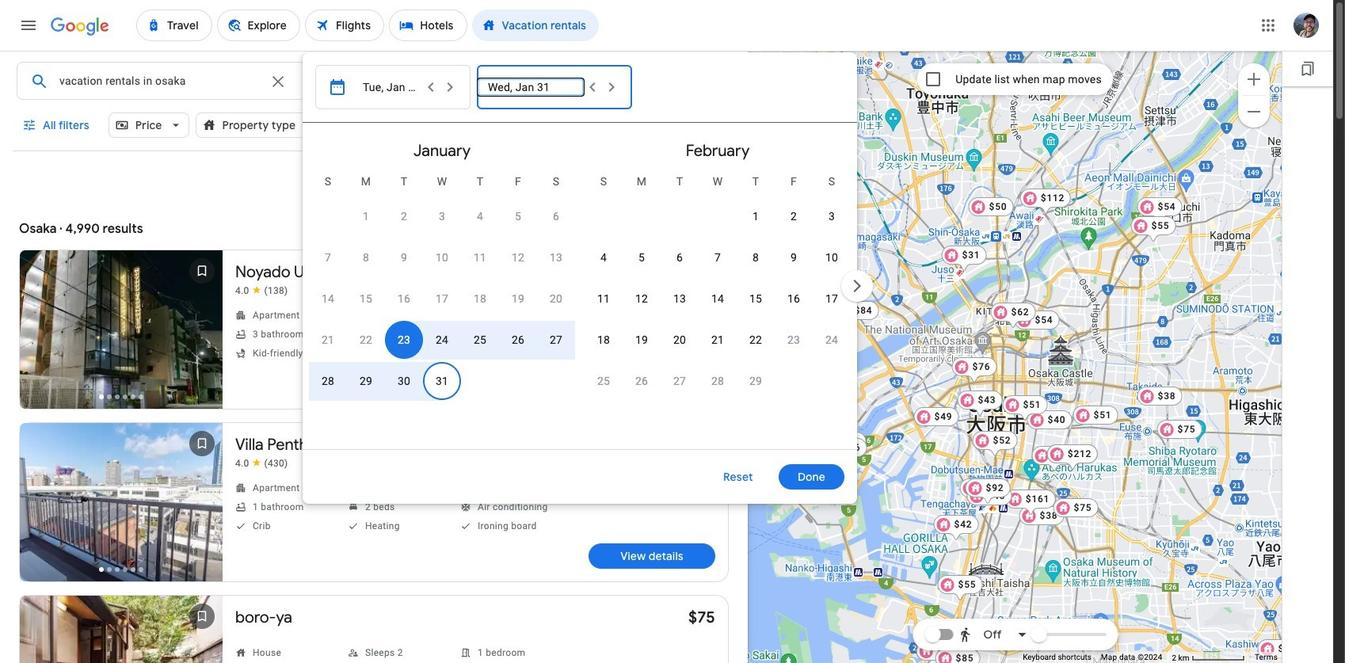 Task type: vqa. For each thing, say whether or not it's contained in the screenshot.
the right row group
yes



Task type: locate. For each thing, give the bounding box(es) containing it.
tue, jan 9 element
[[401, 250, 407, 266]]

thu, feb 1 element
[[753, 208, 759, 224]]

row group
[[309, 129, 575, 443], [585, 129, 851, 443]]

mon, feb 5 element
[[639, 250, 645, 266]]

grid inside dialog
[[309, 129, 851, 459]]

thu, feb 15 element
[[750, 291, 762, 307]]

mon, jan 29 element
[[360, 373, 373, 389]]

sat, feb 3 element
[[829, 208, 835, 224]]

3 photos list from the top
[[20, 596, 223, 663]]

tue, feb 6 element
[[677, 250, 683, 266]]

zoom in map image
[[1245, 69, 1264, 88]]

wed, jan 24 element
[[436, 332, 449, 348]]

tue, jan 16 element
[[398, 291, 411, 307]]

zoom out map image
[[1245, 102, 1264, 121]]

sat, jan 13 element
[[550, 250, 563, 266]]

tue, feb 27 element
[[674, 373, 686, 389]]

grid
[[309, 129, 851, 459]]

2 photos list from the top
[[20, 423, 223, 598]]

1 photos list from the top
[[20, 250, 223, 425]]

set check-out one day later. image
[[602, 78, 621, 97]]

sun, jan 21 element
[[322, 332, 334, 348]]

row down tue, feb 20 element
[[585, 361, 775, 402]]

tue, jan 23, return date. element
[[398, 332, 411, 348]]

1 horizontal spatial row group
[[585, 129, 851, 443]]

photos list for 4 out of 5 stars from 430 reviews image
[[20, 423, 223, 598]]

fri, jan 26 element
[[512, 332, 525, 348]]

set check-in one day later. image
[[441, 78, 460, 97]]

mon, feb 12 element
[[636, 291, 648, 307]]

wed, feb 28 element
[[712, 373, 724, 389]]

row up wed, feb 14 element
[[585, 237, 851, 278]]

sun, feb 11 element
[[597, 291, 610, 307]]

bed&bicycle image
[[1277, 646, 1284, 652]]

dialog
[[303, 52, 877, 504]]

thu, jan 11 element
[[474, 250, 487, 266]]

thu, jan 4 element
[[477, 208, 483, 224]]

fri, feb 16 element
[[788, 291, 800, 307]]

sat, jan 27 element
[[550, 332, 563, 348]]

photos list for 4 out of 5 stars from 138 reviews image
[[20, 250, 223, 425]]

photos list
[[20, 250, 223, 425], [20, 423, 223, 598], [20, 596, 223, 663]]

clear image
[[269, 72, 288, 91]]

row down wed, feb 14 element
[[585, 319, 851, 361]]

fri, jan 5 element
[[515, 208, 521, 224]]

0 horizontal spatial row group
[[309, 129, 575, 443]]

4 out of 5 stars from 430 reviews image
[[235, 457, 288, 470]]

tue, feb 20 element
[[674, 332, 686, 348]]

thu, feb 8 element
[[753, 250, 759, 266]]

sun, feb 18 element
[[597, 332, 610, 348]]

thu, jan 18 element
[[474, 291, 487, 307]]

thu, feb 22 element
[[750, 332, 762, 348]]

row down 'wed, jan 10' element
[[309, 278, 575, 319]]

sun, feb 25 element
[[597, 373, 610, 389]]

row
[[347, 189, 575, 237], [737, 189, 851, 237], [309, 237, 575, 278], [585, 237, 851, 278], [309, 278, 575, 319], [585, 278, 851, 319], [309, 319, 575, 361], [585, 319, 851, 361], [309, 361, 461, 402], [585, 361, 775, 402]]

thu, feb 29 element
[[750, 373, 762, 389]]

wed, feb 21 element
[[712, 332, 724, 348]]

wed, jan 10 element
[[436, 250, 449, 266]]

tue, jan 2 element
[[401, 208, 407, 224]]

Check-out text field
[[509, 63, 605, 99]]

Check-in text field
[[355, 63, 449, 99]]

wed, feb 7 element
[[715, 250, 721, 266]]

tue, jan 30 element
[[398, 373, 411, 389]]



Task type: describe. For each thing, give the bounding box(es) containing it.
sat, jan 6 element
[[553, 208, 560, 224]]

dialog inside filters form
[[303, 52, 877, 504]]

set check-in one day earlier. image
[[422, 78, 441, 97]]

mon, jan 1 element
[[363, 208, 369, 224]]

tue, feb 13 element
[[674, 291, 686, 307]]

row up fri, feb 9 element
[[737, 189, 851, 237]]

wed, feb 14 element
[[712, 291, 724, 307]]

sat, jan 20 element
[[550, 291, 563, 307]]

sat, feb 10 element
[[826, 250, 839, 266]]

mon, feb 26 element
[[636, 373, 648, 389]]

1 row group from the left
[[309, 129, 575, 443]]

wed, jan 17 element
[[436, 291, 449, 307]]

fri, feb 2 element
[[791, 208, 797, 224]]

sun, feb 4 element
[[601, 250, 607, 266]]

row up thu, jan 11 element
[[347, 189, 575, 237]]

sun, jan 28 element
[[322, 373, 334, 389]]

sun, jan 7 element
[[325, 250, 331, 266]]

row down wed, jan 17 'element'
[[309, 319, 575, 361]]

filters form
[[13, 51, 877, 550]]

row up wed, feb 21 element
[[585, 278, 851, 319]]

next image
[[838, 267, 877, 305]]

mon, jan 22 element
[[360, 332, 373, 348]]

set check-out one day earlier. image
[[583, 78, 602, 97]]

row down 'tue, jan 23, return date.' element
[[309, 361, 461, 402]]

mon, jan 15 element
[[360, 291, 373, 307]]

mon, feb 19 element
[[636, 332, 648, 348]]

main menu image
[[19, 16, 38, 35]]

fri, jan 19 element
[[512, 291, 525, 307]]

fri, feb 23 element
[[788, 332, 800, 348]]

fri, jan 12 element
[[512, 250, 525, 266]]

thu, jan 25 element
[[474, 332, 487, 348]]

row up wed, jan 17 'element'
[[309, 237, 575, 278]]

sat, feb 17 element
[[826, 291, 839, 307]]

2 row group from the left
[[585, 129, 851, 443]]

4 out of 5 stars from 138 reviews image
[[235, 285, 288, 297]]

sun, jan 14 element
[[322, 291, 334, 307]]

wed, jan 3 element
[[439, 208, 445, 224]]

map region
[[748, 51, 1283, 663]]

fri, feb 9 element
[[791, 250, 797, 266]]

wed, jan 31, return date. element
[[436, 373, 449, 389]]

sat, feb 24 element
[[826, 332, 839, 348]]

mon, jan 8 element
[[363, 250, 369, 266]]



